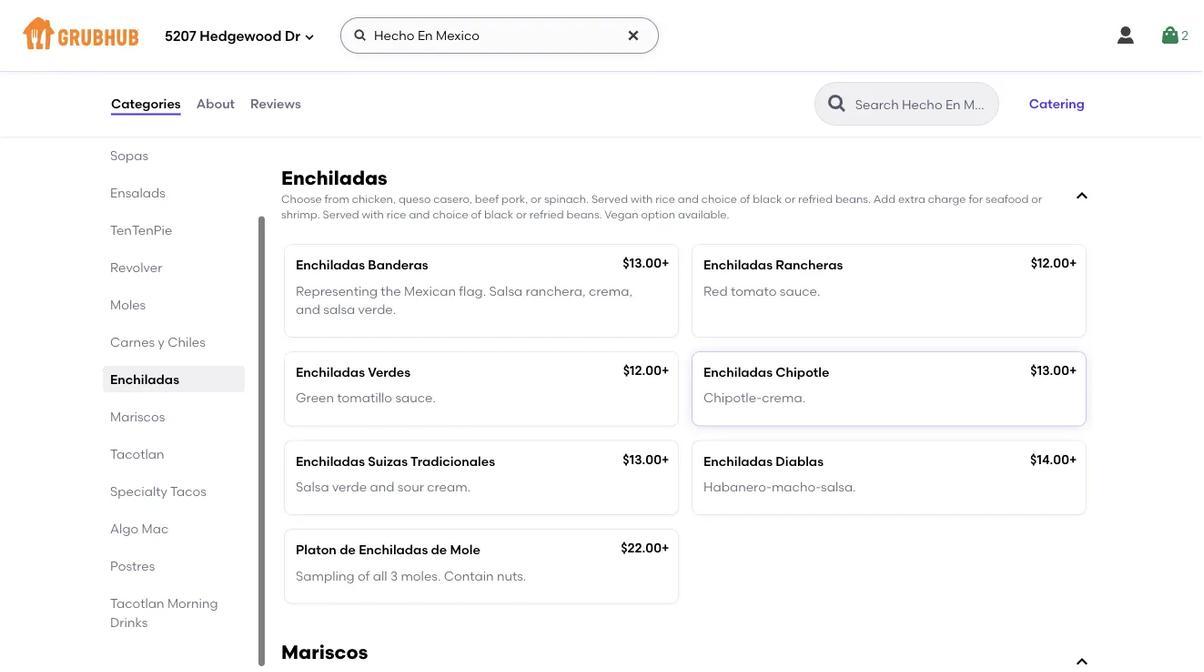 Task type: locate. For each thing, give the bounding box(es) containing it.
1 tacotlan from the top
[[110, 446, 164, 462]]

0 horizontal spatial mariscos
[[110, 409, 165, 424]]

chipotle-crema.
[[704, 390, 806, 406]]

suizas
[[368, 453, 408, 469]]

0 vertical spatial of
[[740, 192, 751, 206]]

enchiladas for enchiladas choose from chicken, queso casero, beef pork, or spinach. served with rice and choice of black or refried beans. add extra charge for seafood or shrimp. served with rice and choice of black or refried beans. vegan option available.
[[281, 167, 388, 190]]

1 vertical spatial beans.
[[567, 208, 602, 221]]

$13.00 up crema,
[[623, 255, 662, 271]]

verde
[[332, 479, 367, 495]]

salsa left verde
[[296, 479, 329, 495]]

mac
[[142, 521, 169, 536]]

rice up option
[[656, 192, 676, 206]]

0 horizontal spatial $12.00 +
[[624, 363, 670, 378]]

queso inside enchiladas choose from chicken, queso casero, beef pork, or spinach. served with rice and choice of black or refried beans. add extra charge for seafood or shrimp. served with rice and choice of black or refried beans. vegan option available.
[[399, 192, 431, 206]]

1 vertical spatial $12.00 +
[[624, 363, 670, 378]]

choice up available.
[[702, 192, 738, 206]]

enchiladas for enchiladas banderas
[[296, 257, 365, 273]]

enchiladas diablas
[[704, 453, 824, 469]]

representing
[[296, 283, 378, 299]]

refried up rancheras
[[799, 192, 833, 206]]

1 vertical spatial of
[[471, 208, 482, 221]]

0 horizontal spatial rice
[[387, 208, 407, 221]]

3
[[391, 568, 398, 584]]

0 vertical spatial $12.00
[[1031, 255, 1070, 271]]

banderas
[[368, 257, 428, 273]]

tacotlan tab
[[110, 444, 238, 464]]

enchiladas up 3
[[359, 542, 428, 558]]

1 horizontal spatial refried
[[799, 192, 833, 206]]

tomatillo
[[337, 390, 393, 406]]

diablas
[[776, 453, 824, 469]]

$13.00 + up $22.00 +
[[623, 452, 670, 467]]

tomato
[[731, 283, 777, 299]]

0 horizontal spatial salsa
[[296, 479, 329, 495]]

0 vertical spatial $13.00 +
[[623, 255, 670, 271]]

1 horizontal spatial for
[[969, 192, 984, 206]]

2
[[1182, 28, 1189, 43], [382, 33, 389, 49]]

0 vertical spatial served
[[592, 192, 628, 206]]

black up enchiladas rancheras
[[753, 192, 783, 206]]

0 vertical spatial salsa
[[489, 283, 523, 299]]

cooked
[[350, 78, 396, 93]]

for right charge
[[969, 192, 984, 206]]

enchiladas up the tomato
[[704, 257, 773, 273]]

svg image
[[1116, 25, 1138, 46], [1160, 25, 1182, 46], [1075, 189, 1090, 204]]

0 horizontal spatial refried
[[530, 208, 564, 221]]

beans.
[[836, 192, 871, 206], [567, 208, 602, 221]]

2 tacotlan from the top
[[110, 596, 164, 611]]

served down from
[[323, 208, 359, 221]]

spinach.
[[544, 192, 589, 206]]

or right seafood
[[1032, 192, 1043, 206]]

0 vertical spatial $13.00
[[623, 255, 662, 271]]

enchiladas up representing
[[296, 257, 365, 273]]

morning
[[167, 596, 218, 611]]

+ for chipotle-crema.
[[1070, 363, 1078, 378]]

queso left casero,
[[399, 192, 431, 206]]

option
[[642, 208, 676, 221]]

1 vertical spatial sauce.
[[396, 390, 436, 406]]

$12.00 + for red tomato sauce.
[[1031, 255, 1078, 271]]

sauce. down the verdes
[[396, 390, 436, 406]]

1 horizontal spatial $12.00 +
[[1031, 255, 1078, 271]]

specialty tacos
[[110, 484, 207, 499]]

1 vertical spatial $13.00 +
[[1031, 363, 1078, 378]]

served
[[592, 192, 628, 206], [323, 208, 359, 221]]

salsa right flag. at the top left
[[489, 283, 523, 299]]

0 horizontal spatial de
[[340, 542, 356, 558]]

0 vertical spatial refried
[[799, 192, 833, 206]]

tacotlan inside tacotlan morning drinks
[[110, 596, 164, 611]]

de left mole
[[431, 542, 447, 558]]

0 horizontal spatial queso
[[399, 192, 431, 206]]

ensalads
[[110, 185, 166, 200]]

0 horizontal spatial $12.00
[[624, 363, 662, 378]]

1 vertical spatial $12.00
[[624, 363, 662, 378]]

and inside beef fajita, homemade chorizo, nopalitos, grilled onions, plancha cooked serrano peppers, queso fresco, black beans, rice, and 6 flour tortillas.
[[370, 96, 394, 112]]

0 vertical spatial sauce.
[[780, 283, 821, 299]]

0 horizontal spatial for
[[361, 33, 379, 49]]

catering
[[1030, 96, 1085, 111]]

2 de from the left
[[431, 542, 447, 558]]

0 horizontal spatial sauce.
[[396, 390, 436, 406]]

enchiladas up from
[[281, 167, 388, 190]]

reviews
[[250, 96, 301, 111]]

1 vertical spatial tacotlan
[[110, 596, 164, 611]]

0 vertical spatial $12.00 +
[[1031, 255, 1078, 271]]

0 vertical spatial black
[[592, 78, 626, 93]]

0 vertical spatial rice
[[656, 192, 676, 206]]

0 horizontal spatial of
[[358, 568, 370, 584]]

1 horizontal spatial salsa
[[489, 283, 523, 299]]

flour
[[408, 96, 436, 112]]

fajita,
[[327, 59, 362, 75]]

carnes
[[110, 334, 155, 350]]

1 vertical spatial queso
[[399, 192, 431, 206]]

black
[[592, 78, 626, 93], [753, 192, 783, 206], [484, 208, 514, 221]]

0 vertical spatial tacotlan
[[110, 446, 164, 462]]

0 vertical spatial with
[[631, 192, 653, 206]]

salsa.
[[821, 479, 857, 495]]

black down onions,
[[592, 78, 626, 93]]

rice,
[[341, 96, 367, 112]]

$13.00 + up crema,
[[623, 255, 670, 271]]

0 horizontal spatial black
[[484, 208, 514, 221]]

1 vertical spatial mariscos
[[281, 641, 368, 664]]

moles
[[110, 297, 146, 312]]

sauce. for red tomato sauce.
[[780, 283, 821, 299]]

$13.00 + up $14.00 +
[[1031, 363, 1078, 378]]

rice
[[656, 192, 676, 206], [387, 208, 407, 221]]

1 vertical spatial choice
[[433, 208, 469, 221]]

de
[[340, 542, 356, 558], [431, 542, 447, 558]]

for up fajita,
[[361, 33, 379, 49]]

tentenpie tab
[[110, 220, 238, 239]]

or
[[531, 192, 542, 206], [785, 192, 796, 206], [1032, 192, 1043, 206], [516, 208, 527, 221]]

for inside enchiladas choose from chicken, queso casero, beef pork, or spinach. served with rice and choice of black or refried beans. add extra charge for seafood or shrimp. served with rice and choice of black or refried beans. vegan option available.
[[969, 192, 984, 206]]

1 horizontal spatial choice
[[702, 192, 738, 206]]

tacotlan up drinks
[[110, 596, 164, 611]]

tacotlan morning drinks
[[110, 596, 218, 630]]

tacotlan inside tacotlan tab
[[110, 446, 164, 462]]

0 vertical spatial beans.
[[836, 192, 871, 206]]

1 horizontal spatial with
[[631, 192, 653, 206]]

red
[[704, 283, 728, 299]]

2 vertical spatial of
[[358, 568, 370, 584]]

choice down casero,
[[433, 208, 469, 221]]

1 vertical spatial with
[[362, 208, 384, 221]]

enchiladas down carnes
[[110, 372, 179, 387]]

pork,
[[502, 192, 528, 206]]

rice down chicken,
[[387, 208, 407, 221]]

1 horizontal spatial 2
[[1182, 28, 1189, 43]]

$12.00 +
[[1031, 255, 1078, 271], [624, 363, 670, 378]]

+ for green tomatillo sauce.
[[662, 363, 670, 378]]

extra
[[899, 192, 926, 206]]

queso down nopalitos,
[[507, 78, 545, 93]]

with down chicken,
[[362, 208, 384, 221]]

crema,
[[589, 283, 633, 299]]

$12.00 for red tomato sauce.
[[1031, 255, 1070, 271]]

green
[[296, 390, 334, 406]]

about button
[[195, 71, 236, 137]]

1 vertical spatial black
[[753, 192, 783, 206]]

beef fajita, homemade chorizo, nopalitos, grilled onions, plancha cooked serrano peppers, queso fresco, black beans, rice, and 6 flour tortillas.
[[296, 59, 640, 112]]

mariscos down sampling
[[281, 641, 368, 664]]

salsa
[[489, 283, 523, 299], [296, 479, 329, 495]]

1 horizontal spatial de
[[431, 542, 447, 558]]

0 horizontal spatial served
[[323, 208, 359, 221]]

of up enchiladas rancheras
[[740, 192, 751, 206]]

beans. down spinach.
[[567, 208, 602, 221]]

and left 6
[[370, 96, 394, 112]]

mariscos
[[110, 409, 165, 424], [281, 641, 368, 664]]

served up vegan
[[592, 192, 628, 206]]

molcajete for 2
[[296, 33, 389, 49]]

of
[[740, 192, 751, 206], [471, 208, 482, 221], [358, 568, 370, 584]]

$13.00 up $22.00
[[623, 452, 662, 467]]

and inside representing the mexican flag. salsa ranchera, crema, and salsa verde.
[[296, 302, 321, 317]]

mariscos down enchiladas tab
[[110, 409, 165, 424]]

sopas tab
[[110, 146, 238, 165]]

enchiladas up green
[[296, 365, 365, 380]]

de right platon
[[340, 542, 356, 558]]

1 vertical spatial $13.00
[[1031, 363, 1070, 378]]

0 horizontal spatial beans.
[[567, 208, 602, 221]]

moles tab
[[110, 295, 238, 314]]

ranchera,
[[526, 283, 586, 299]]

tacotlan for tacotlan
[[110, 446, 164, 462]]

nopalitos,
[[491, 59, 552, 75]]

tacotlan up specialty
[[110, 446, 164, 462]]

platon de enchiladas de mole
[[296, 542, 481, 558]]

beans,
[[296, 96, 337, 112]]

1 vertical spatial for
[[969, 192, 984, 206]]

1 horizontal spatial beans.
[[836, 192, 871, 206]]

algo mac
[[110, 521, 169, 536]]

0 horizontal spatial choice
[[433, 208, 469, 221]]

black inside beef fajita, homemade chorizo, nopalitos, grilled onions, plancha cooked serrano peppers, queso fresco, black beans, rice, and 6 flour tortillas.
[[592, 78, 626, 93]]

2 vertical spatial $13.00
[[623, 452, 662, 467]]

1 horizontal spatial mariscos
[[281, 641, 368, 664]]

chipotle
[[776, 365, 830, 380]]

5207 hedgewood dr
[[165, 28, 301, 45]]

and up banderas
[[409, 208, 430, 221]]

0 vertical spatial queso
[[507, 78, 545, 93]]

chipotle-
[[704, 390, 762, 406]]

1 horizontal spatial queso
[[507, 78, 545, 93]]

enchiladas rancheras
[[704, 257, 843, 273]]

+ for sampling of all 3 moles. contain nuts.
[[662, 541, 670, 556]]

2 button
[[1160, 19, 1189, 52]]

with
[[631, 192, 653, 206], [362, 208, 384, 221]]

for
[[361, 33, 379, 49], [969, 192, 984, 206]]

of left all
[[358, 568, 370, 584]]

of down beef
[[471, 208, 482, 221]]

enchiladas up verde
[[296, 453, 365, 469]]

and up available.
[[678, 192, 699, 206]]

0 vertical spatial mariscos
[[110, 409, 165, 424]]

1 de from the left
[[340, 542, 356, 558]]

svg image
[[353, 28, 368, 43], [627, 28, 641, 43], [304, 31, 315, 42], [1075, 655, 1090, 668]]

2 horizontal spatial of
[[740, 192, 751, 206]]

carnes y chiles tab
[[110, 332, 238, 352]]

svg image inside 2 button
[[1160, 25, 1182, 46]]

enchiladas inside enchiladas choose from chicken, queso casero, beef pork, or spinach. served with rice and choice of black or refried beans. add extra charge for seafood or shrimp. served with rice and choice of black or refried beans. vegan option available.
[[281, 167, 388, 190]]

$13.00 up $14.00
[[1031, 363, 1070, 378]]

refried down spinach.
[[530, 208, 564, 221]]

beans. left "add"
[[836, 192, 871, 206]]

2 vertical spatial $13.00 +
[[623, 452, 670, 467]]

and left salsa
[[296, 302, 321, 317]]

1 horizontal spatial sauce.
[[780, 283, 821, 299]]

black down beef
[[484, 208, 514, 221]]

refried
[[799, 192, 833, 206], [530, 208, 564, 221]]

tentenpie
[[110, 222, 172, 238]]

mariscos inside mariscos 'tab'
[[110, 409, 165, 424]]

0 vertical spatial for
[[361, 33, 379, 49]]

mole
[[450, 542, 481, 558]]

1 horizontal spatial $12.00
[[1031, 255, 1070, 271]]

queso
[[507, 78, 545, 93], [399, 192, 431, 206]]

tortillas.
[[439, 96, 488, 112]]

crema.
[[762, 390, 806, 406]]

$12.00 for green tomatillo sauce.
[[624, 363, 662, 378]]

$12.00
[[1031, 255, 1070, 271], [624, 363, 662, 378]]

2 horizontal spatial svg image
[[1160, 25, 1182, 46]]

enchiladas up habanero-
[[704, 453, 773, 469]]

sauce. down rancheras
[[780, 283, 821, 299]]

nuts.
[[497, 568, 527, 584]]

tacotlan for tacotlan morning drinks
[[110, 596, 164, 611]]

enchiladas for enchiladas diablas
[[704, 453, 773, 469]]

algo mac tab
[[110, 519, 238, 538]]

with up option
[[631, 192, 653, 206]]

1 horizontal spatial black
[[592, 78, 626, 93]]

ensalads tab
[[110, 183, 238, 202]]

1 horizontal spatial of
[[471, 208, 482, 221]]

enchiladas up chipotle-
[[704, 365, 773, 380]]

red tomato sauce.
[[704, 283, 821, 299]]

tacotlan
[[110, 446, 164, 462], [110, 596, 164, 611]]



Task type: describe. For each thing, give the bounding box(es) containing it.
Search Hecho En Mexico search field
[[854, 96, 993, 113]]

mariscos button
[[278, 640, 1094, 668]]

categories
[[111, 96, 181, 111]]

moles.
[[401, 568, 441, 584]]

mariscos tab
[[110, 407, 238, 426]]

specialty tacos tab
[[110, 482, 238, 501]]

about
[[196, 96, 235, 111]]

enchiladas tab
[[110, 370, 238, 389]]

+ for red tomato sauce.
[[1070, 255, 1078, 271]]

habanero-
[[704, 479, 772, 495]]

or down pork,
[[516, 208, 527, 221]]

flag.
[[459, 283, 486, 299]]

$13.00 for red tomato sauce.
[[623, 255, 662, 271]]

$13.00 + for habanero-macho-salsa.
[[623, 452, 670, 467]]

search icon image
[[827, 93, 849, 115]]

enchiladas for enchiladas suizas tradicionales
[[296, 453, 365, 469]]

Search for food, convenience, alcohol... search field
[[341, 17, 659, 54]]

svg image inside mariscos button
[[1075, 655, 1090, 668]]

chorizo,
[[440, 59, 488, 75]]

chiles
[[168, 334, 206, 350]]

dr
[[285, 28, 301, 45]]

green tomatillo sauce.
[[296, 390, 436, 406]]

add
[[874, 192, 896, 206]]

queso inside beef fajita, homemade chorizo, nopalitos, grilled onions, plancha cooked serrano peppers, queso fresco, black beans, rice, and 6 flour tortillas.
[[507, 78, 545, 93]]

1 vertical spatial served
[[323, 208, 359, 221]]

shrimp.
[[281, 208, 320, 221]]

enchiladas suizas tradicionales
[[296, 453, 495, 469]]

$22.00 +
[[621, 541, 670, 556]]

the
[[381, 283, 401, 299]]

or right pork,
[[531, 192, 542, 206]]

peppers,
[[450, 78, 504, 93]]

1 vertical spatial rice
[[387, 208, 407, 221]]

salsa
[[324, 302, 355, 317]]

0 vertical spatial choice
[[702, 192, 738, 206]]

verdes
[[368, 365, 411, 380]]

carnes y chiles
[[110, 334, 206, 350]]

enchiladas for enchiladas chipotle
[[704, 365, 773, 380]]

1 horizontal spatial rice
[[656, 192, 676, 206]]

2 horizontal spatial black
[[753, 192, 783, 206]]

tacotlan morning drinks tab
[[110, 594, 238, 632]]

+ for habanero-macho-salsa.
[[1070, 452, 1078, 467]]

enchiladas for enchiladas verdes
[[296, 365, 365, 380]]

sauce. for green tomatillo sauce.
[[396, 390, 436, 406]]

6
[[398, 96, 405, 112]]

macho-
[[772, 479, 821, 495]]

+ for salsa verde and sour cream.
[[662, 452, 670, 467]]

1 vertical spatial refried
[[530, 208, 564, 221]]

enchiladas for enchiladas rancheras
[[704, 257, 773, 273]]

categories button
[[110, 71, 182, 137]]

0 horizontal spatial svg image
[[1075, 189, 1090, 204]]

representing the mexican flag. salsa ranchera, crema, and salsa verde.
[[296, 283, 633, 317]]

1 horizontal spatial served
[[592, 192, 628, 206]]

chicken,
[[352, 192, 396, 206]]

platon
[[296, 542, 337, 558]]

5207
[[165, 28, 196, 45]]

habanero-macho-salsa.
[[704, 479, 857, 495]]

sampling
[[296, 568, 355, 584]]

seafood
[[986, 192, 1029, 206]]

contain
[[444, 568, 494, 584]]

vegan
[[605, 208, 639, 221]]

tacos
[[170, 484, 207, 499]]

2 inside button
[[1182, 28, 1189, 43]]

enchiladas choose from chicken, queso casero, beef pork, or spinach. served with rice and choice of black or refried beans. add extra charge for seafood or shrimp. served with rice and choice of black or refried beans. vegan option available.
[[281, 167, 1043, 221]]

all
[[373, 568, 388, 584]]

sour
[[398, 479, 424, 495]]

$22.00
[[621, 541, 662, 556]]

$14.00 +
[[1031, 452, 1078, 467]]

revolver tab
[[110, 258, 238, 277]]

serrano
[[399, 78, 446, 93]]

2 vertical spatial black
[[484, 208, 514, 221]]

enchiladas chipotle
[[704, 365, 830, 380]]

salsa verde and sour cream.
[[296, 479, 471, 495]]

$12.00 + for green tomatillo sauce.
[[624, 363, 670, 378]]

main navigation navigation
[[0, 0, 1204, 71]]

fresco,
[[548, 78, 589, 93]]

1 horizontal spatial svg image
[[1116, 25, 1138, 46]]

casero,
[[434, 192, 473, 206]]

revolver
[[110, 260, 162, 275]]

enchiladas inside enchiladas tab
[[110, 372, 179, 387]]

postres
[[110, 558, 155, 574]]

choose
[[281, 192, 322, 206]]

beef
[[475, 192, 499, 206]]

mexican
[[404, 283, 456, 299]]

1 vertical spatial salsa
[[296, 479, 329, 495]]

specialty
[[110, 484, 167, 499]]

+ for representing the mexican flag. salsa ranchera, crema, and salsa verde.
[[662, 255, 670, 271]]

onions,
[[596, 59, 640, 75]]

enchiladas banderas
[[296, 257, 428, 273]]

mariscos inside mariscos button
[[281, 641, 368, 664]]

sopas
[[110, 148, 148, 163]]

from
[[325, 192, 350, 206]]

salsa inside representing the mexican flag. salsa ranchera, crema, and salsa verde.
[[489, 283, 523, 299]]

catering button
[[1022, 84, 1094, 124]]

hedgewood
[[200, 28, 282, 45]]

cream.
[[427, 479, 471, 495]]

$13.00 + for red tomato sauce.
[[623, 255, 670, 271]]

or up enchiladas rancheras
[[785, 192, 796, 206]]

tradicionales
[[411, 453, 495, 469]]

enchiladas verdes
[[296, 365, 411, 380]]

0 horizontal spatial 2
[[382, 33, 389, 49]]

sampling of all 3 moles. contain nuts.
[[296, 568, 527, 584]]

verde.
[[358, 302, 396, 317]]

$14.00
[[1031, 452, 1070, 467]]

$13.00 for habanero-macho-salsa.
[[623, 452, 662, 467]]

postres tab
[[110, 556, 238, 576]]

$34.00
[[625, 32, 667, 47]]

and down suizas
[[370, 479, 395, 495]]

y
[[158, 334, 165, 350]]

charge
[[929, 192, 967, 206]]

0 horizontal spatial with
[[362, 208, 384, 221]]

drinks
[[110, 615, 148, 630]]

grilled
[[555, 59, 593, 75]]

algo
[[110, 521, 139, 536]]



